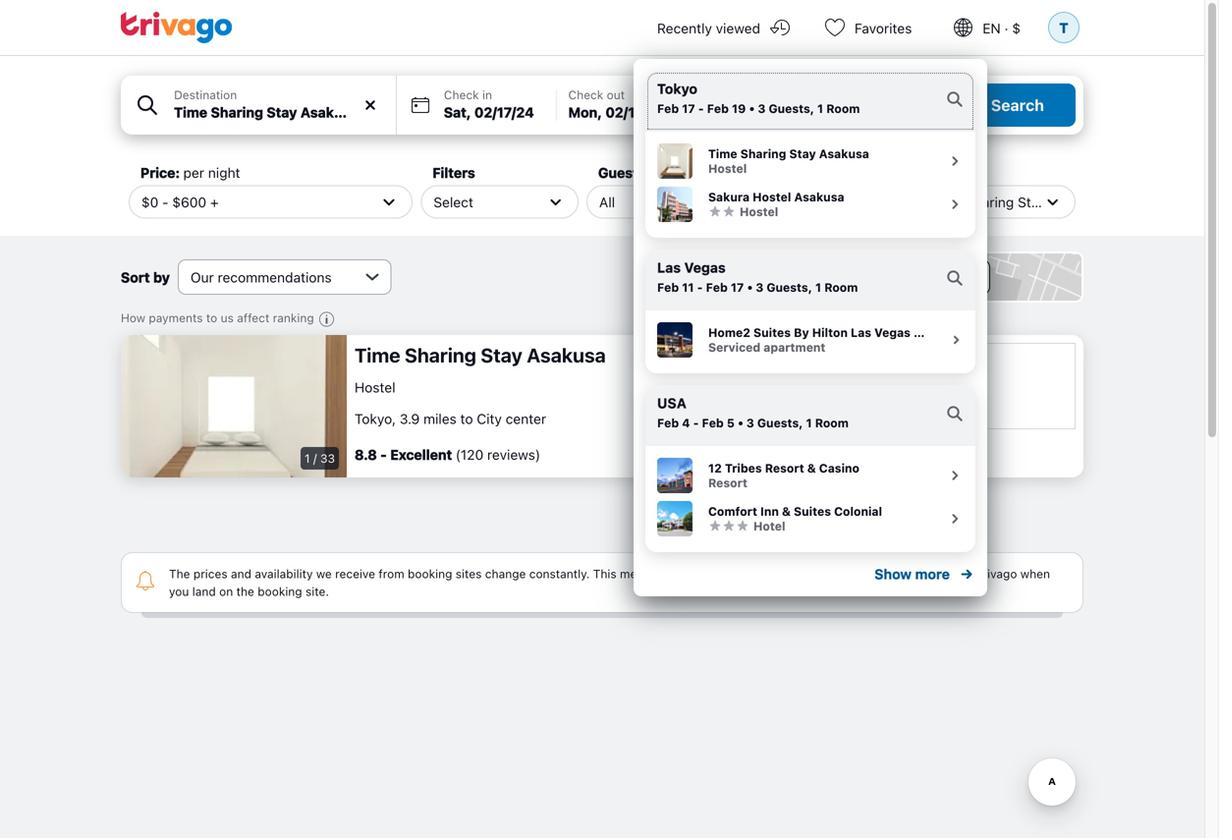 Task type: vqa. For each thing, say whether or not it's contained in the screenshot.
$740
no



Task type: locate. For each thing, give the bounding box(es) containing it.
stay up property type
[[789, 147, 816, 161]]

sharing inside time sharing stay asakusa hostel
[[740, 147, 786, 161]]

1 check from the left
[[444, 88, 479, 102]]

1 vertical spatial suites
[[794, 504, 831, 518]]

we
[[316, 574, 332, 588]]

- right 8.8
[[380, 453, 387, 469]]

in
[[482, 88, 492, 102]]

time sharing stay asakusa down location
[[931, 194, 1103, 210]]

feb left '5'
[[702, 416, 724, 430]]

1 vertical spatial booking
[[258, 591, 302, 605]]

property type
[[764, 165, 858, 181]]

0 vertical spatial suites
[[754, 326, 791, 339]]

to left city
[[460, 417, 473, 434]]

hostel up tokyo,
[[355, 386, 395, 402]]

+
[[210, 194, 219, 210]]

1 horizontal spatial and
[[806, 88, 827, 102]]

booking right 'from'
[[408, 574, 452, 588]]

1 vertical spatial on
[[219, 591, 233, 605]]

saw
[[937, 574, 958, 588]]

0 horizontal spatial vegas
[[684, 259, 726, 276]]

1
[[817, 102, 823, 115], [832, 104, 839, 120], [815, 280, 821, 294], [806, 416, 812, 430], [305, 458, 310, 472]]

0 vertical spatial time sharing stay asakusa
[[931, 194, 1103, 210]]

the right find
[[796, 574, 814, 588]]

0 horizontal spatial select
[[434, 194, 473, 210]]

guests, down "guests"
[[777, 104, 829, 120]]

time up hostel button
[[355, 347, 400, 370]]

feb left the '4'
[[657, 416, 679, 430]]

check up mon,
[[568, 88, 603, 102]]

1 vertical spatial time
[[931, 194, 962, 210]]

check inside check out mon, 02/19/24
[[568, 88, 603, 102]]

(120
[[456, 453, 484, 469]]

suites right inn
[[794, 504, 831, 518]]

hostel inside time sharing stay asakusa hostel
[[708, 162, 747, 175]]

3 right 19
[[758, 102, 766, 115]]

& right inn
[[782, 504, 791, 518]]

excellent
[[390, 453, 452, 469]]

2 check from the left
[[568, 88, 603, 102]]

colonial
[[834, 504, 882, 518]]

$
[[1012, 20, 1021, 36]]

and left rooms
[[806, 88, 827, 102]]

0 horizontal spatial stay
[[481, 347, 523, 370]]

0 vertical spatial to
[[206, 311, 217, 325]]

3 for usa
[[746, 416, 754, 430]]

0 horizontal spatial to
[[206, 311, 217, 325]]

search button
[[960, 84, 1076, 127]]

1 vertical spatial 3 guests, 1 room
[[756, 280, 858, 294]]

vegas
[[684, 259, 726, 276], [874, 326, 911, 339]]

same
[[851, 574, 880, 588]]

stay down search button
[[1018, 194, 1046, 210]]

1 left rooms
[[817, 102, 823, 115]]

0 vertical spatial &
[[807, 461, 816, 475]]

1 horizontal spatial time sharing stay asakusa
[[931, 194, 1103, 210]]

2 vertical spatial stay
[[481, 347, 523, 370]]

1 vertical spatial las
[[851, 326, 871, 339]]

stay up city
[[481, 347, 523, 370]]

3 guests, 1 room up 12 tribes resort & casino resort
[[746, 416, 849, 430]]

3 guests, 1 room
[[758, 102, 860, 115], [756, 280, 858, 294], [746, 416, 849, 430]]

1 down rooms
[[832, 104, 839, 120]]

and right prices
[[231, 574, 251, 588]]

guests
[[764, 88, 803, 102]]

Destination field
[[121, 76, 396, 135]]

select
[[434, 194, 473, 210], [765, 194, 805, 210]]

0 horizontal spatial on
[[219, 591, 233, 605]]

constantly.
[[529, 574, 590, 588]]

0 vertical spatial on
[[962, 574, 975, 588]]

& left casino
[[807, 461, 816, 475]]

and
[[806, 88, 827, 102], [231, 574, 251, 588]]

room down rooms
[[842, 104, 881, 120]]

you
[[660, 574, 680, 588], [913, 574, 933, 588], [169, 591, 189, 605]]

time up sakura
[[708, 147, 737, 161]]

time sharing stay asakusa up city
[[355, 347, 606, 370]]

sharing up miles
[[405, 347, 476, 370]]

1 vertical spatial and
[[231, 574, 251, 588]]

from
[[379, 574, 404, 588]]

vegas inside "home2 suites by hilton las vegas northwest serviced apartment"
[[874, 326, 911, 339]]

- right 11
[[697, 280, 703, 294]]

room inside guests and rooms 3 guests, 1 room
[[842, 104, 881, 120]]

2 horizontal spatial time
[[931, 194, 962, 210]]

room up casino
[[815, 416, 849, 430]]

room right "guests"
[[826, 102, 860, 115]]

feb 17 - feb 19
[[657, 102, 746, 115]]

feb 4 - feb 5
[[657, 416, 735, 430]]

time down location
[[931, 194, 962, 210]]

home2
[[708, 326, 750, 339]]

region containing tokyo
[[634, 55, 987, 596]]

1 select from the left
[[434, 194, 473, 210]]

0 horizontal spatial time
[[355, 347, 400, 370]]

1 horizontal spatial &
[[807, 461, 816, 475]]

1 vertical spatial &
[[782, 504, 791, 518]]

tribes
[[725, 461, 762, 475]]

asakusa inside time sharing stay asakusa hostel
[[819, 147, 869, 161]]

0 vertical spatial resort
[[765, 461, 804, 475]]

- right the '4'
[[693, 416, 699, 430]]

0 vertical spatial 3 guests, 1 room
[[758, 102, 860, 115]]

resort down 12
[[708, 476, 747, 490]]

1 / 33
[[305, 458, 335, 472]]

hostel down sakura hostel asakusa
[[740, 205, 778, 219]]

1 horizontal spatial select
[[765, 194, 805, 210]]

2 vertical spatial sharing
[[405, 347, 476, 370]]

room up hilton
[[824, 280, 858, 294]]

3 right '5'
[[746, 416, 754, 430]]

region
[[634, 55, 987, 596]]

11
[[682, 280, 694, 294]]

resort
[[765, 461, 804, 475], [708, 476, 747, 490]]

you down the the
[[169, 591, 189, 605]]

0 horizontal spatial las
[[657, 259, 681, 276]]

2 vertical spatial 3 guests, 1 room
[[746, 416, 849, 430]]

0 vertical spatial sharing
[[740, 147, 786, 161]]

guests, right '5'
[[757, 416, 803, 430]]

exact
[[817, 574, 847, 588]]

1 horizontal spatial on
[[962, 574, 975, 588]]

availability
[[255, 574, 313, 588]]

guests, up "by"
[[767, 280, 812, 294]]

you left may
[[660, 574, 680, 588]]

0 horizontal spatial check
[[444, 88, 479, 102]]

not
[[709, 574, 728, 588]]

17 down tokyo on the right top of the page
[[682, 102, 695, 115]]

2 vertical spatial time
[[355, 347, 400, 370]]

payments
[[149, 311, 203, 325]]

stay
[[789, 147, 816, 161], [1018, 194, 1046, 210], [481, 347, 523, 370]]

sharing up property
[[740, 147, 786, 161]]

1 vertical spatial sharing
[[966, 194, 1014, 210]]

on right land
[[219, 591, 233, 605]]

to
[[206, 311, 217, 325], [460, 417, 473, 434]]

viewed
[[716, 20, 760, 36]]

3 down "guests"
[[764, 104, 773, 120]]

2 horizontal spatial stay
[[1018, 194, 1046, 210]]

las right hilton
[[851, 326, 871, 339]]

per
[[183, 165, 204, 181]]

0 horizontal spatial 17
[[682, 102, 695, 115]]

how payments to us affect ranking button
[[121, 310, 340, 331]]

las inside "home2 suites by hilton las vegas northwest serviced apartment"
[[851, 326, 871, 339]]

1 up 12 tribes resort & casino resort
[[806, 416, 812, 430]]

1 vertical spatial to
[[460, 417, 473, 434]]

1 inside guests and rooms 3 guests, 1 room
[[832, 104, 839, 120]]

tokyo, 3.9 miles to city center button
[[355, 410, 744, 441]]

1 horizontal spatial stay
[[789, 147, 816, 161]]

on right saw on the right bottom of page
[[962, 574, 975, 588]]

0 horizontal spatial the
[[236, 591, 254, 605]]

las up feb 11 - feb 17
[[657, 259, 681, 276]]

may
[[683, 574, 706, 588]]

- right '$0'
[[162, 194, 169, 210]]

1 horizontal spatial check
[[568, 88, 603, 102]]

0 horizontal spatial resort
[[708, 476, 747, 490]]

select down "filters"
[[434, 194, 473, 210]]

select down property
[[765, 194, 805, 210]]

0 horizontal spatial time sharing stay asakusa
[[355, 347, 606, 370]]

on
[[962, 574, 975, 588], [219, 591, 233, 605]]

0 vertical spatial time
[[708, 147, 737, 161]]

1 horizontal spatial the
[[796, 574, 814, 588]]

0 vertical spatial and
[[806, 88, 827, 102]]

guests, right 19
[[769, 102, 814, 115]]

hostel button
[[355, 385, 395, 403]]

1 horizontal spatial sharing
[[740, 147, 786, 161]]

all
[[599, 194, 615, 210]]

check out mon, 02/19/24
[[568, 88, 667, 120]]

the
[[796, 574, 814, 588], [236, 591, 254, 605]]

miles
[[423, 417, 457, 434]]

sakura hostel asakusa
[[708, 190, 844, 204]]

room
[[826, 102, 860, 115], [842, 104, 881, 120], [824, 280, 858, 294], [815, 416, 849, 430]]

asakusa inside time sharing stay asakusa button
[[527, 347, 606, 370]]

3 right feb 11 - feb 17
[[756, 280, 764, 294]]

check in sat, 02/17/24
[[444, 88, 534, 120]]

- left 19
[[698, 102, 704, 115]]

you left saw on the right bottom of page
[[913, 574, 933, 588]]

rating
[[642, 165, 682, 181]]

las vegas
[[657, 259, 726, 276]]

out
[[607, 88, 625, 102]]

to left us
[[206, 311, 217, 325]]

offer
[[884, 574, 910, 588]]

0 horizontal spatial sharing
[[405, 347, 476, 370]]

sites
[[456, 574, 482, 588]]

check up 'sat,'
[[444, 88, 479, 102]]

0 vertical spatial the
[[796, 574, 814, 588]]

- for usa
[[693, 416, 699, 430]]

stay inside button
[[481, 347, 523, 370]]

suites up apartment
[[754, 326, 791, 339]]

time inside button
[[355, 347, 400, 370]]

17 up home2
[[731, 280, 744, 294]]

time
[[708, 147, 737, 161], [931, 194, 962, 210], [355, 347, 400, 370]]

1 vertical spatial vegas
[[874, 326, 911, 339]]

1 horizontal spatial time
[[708, 147, 737, 161]]

1 vertical spatial 17
[[731, 280, 744, 294]]

vegas left northwest
[[874, 326, 911, 339]]

1 horizontal spatial vegas
[[874, 326, 911, 339]]

mon,
[[568, 104, 602, 120]]

favorites
[[855, 20, 912, 36]]

1 for tokyo
[[817, 102, 823, 115]]

check inside "check in sat, 02/17/24"
[[444, 88, 479, 102]]

1 vertical spatial time sharing stay asakusa
[[355, 347, 606, 370]]

hotel
[[753, 519, 785, 533]]

1 horizontal spatial booking
[[408, 574, 452, 588]]

find
[[771, 574, 793, 588]]

resort right tribes
[[765, 461, 804, 475]]

booking down availability
[[258, 591, 302, 605]]

1 for usa
[[806, 416, 812, 430]]

sharing down location
[[966, 194, 1014, 210]]

feb right 11
[[706, 280, 728, 294]]

0 horizontal spatial and
[[231, 574, 251, 588]]

1 horizontal spatial las
[[851, 326, 871, 339]]

3 guests, 1 room up "by"
[[756, 280, 858, 294]]

1 vertical spatial resort
[[708, 476, 747, 490]]

12 tribes resort & casino resort
[[708, 461, 860, 490]]

3 for tokyo
[[758, 102, 766, 115]]

and inside guests and rooms 3 guests, 1 room
[[806, 88, 827, 102]]

1 horizontal spatial 17
[[731, 280, 744, 294]]

vegas up feb 11 - feb 17
[[684, 259, 726, 276]]

room for las vegas
[[824, 280, 858, 294]]

3.9
[[400, 417, 420, 434]]

& inside 12 tribes resort & casino resort
[[807, 461, 816, 475]]

hostel up sakura
[[708, 162, 747, 175]]

suites inside "home2 suites by hilton las vegas northwest serviced apartment"
[[754, 326, 791, 339]]

0 horizontal spatial you
[[169, 591, 189, 605]]

guests,
[[769, 102, 814, 115], [777, 104, 829, 120], [767, 280, 812, 294], [757, 416, 803, 430]]

0 vertical spatial las
[[657, 259, 681, 276]]

the right land
[[236, 591, 254, 605]]

0 vertical spatial stay
[[789, 147, 816, 161]]

0 horizontal spatial suites
[[754, 326, 791, 339]]

1 up hilton
[[815, 280, 821, 294]]

hostel
[[708, 162, 747, 175], [753, 190, 791, 204], [740, 205, 778, 219], [355, 386, 395, 402]]

3 guests, 1 room up time sharing stay asakusa hostel
[[758, 102, 860, 115]]

inn
[[760, 504, 779, 518]]

1 horizontal spatial suites
[[794, 504, 831, 518]]

trivago
[[979, 574, 1017, 588]]



Task type: describe. For each thing, give the bounding box(es) containing it.
check for mon,
[[568, 88, 603, 102]]

$0 - $600 +
[[141, 194, 219, 210]]

en · $ button
[[936, 0, 1044, 55]]

time sharing stay asakusa hostel
[[708, 147, 869, 175]]

en
[[983, 20, 1001, 36]]

tokyo, 3.9 miles to city center
[[355, 417, 546, 434]]

map
[[948, 269, 977, 285]]

sharing inside button
[[405, 347, 476, 370]]

by
[[153, 269, 170, 285]]

sort
[[121, 269, 150, 285]]

1 horizontal spatial resort
[[765, 461, 804, 475]]

t
[[1060, 19, 1068, 36]]

3 for las vegas
[[756, 280, 764, 294]]

3 guests, 1 room for las vegas
[[756, 280, 858, 294]]

$0
[[141, 194, 159, 210]]

2 horizontal spatial you
[[913, 574, 933, 588]]

sakura
[[708, 190, 750, 204]]

home2 suites by hilton las vegas northwest serviced apartment
[[708, 326, 976, 354]]

3 guests, 1 room for usa
[[746, 416, 849, 430]]

price:
[[140, 165, 180, 181]]

map button
[[816, 252, 1084, 303]]

1 horizontal spatial you
[[660, 574, 680, 588]]

time sharing stay asakusa, (tokyo, japan) image
[[121, 335, 347, 484]]

hostel down property
[[753, 190, 791, 204]]

receive
[[335, 574, 375, 588]]

guest rating
[[598, 165, 682, 181]]

feb 11 - feb 17
[[657, 280, 744, 294]]

feb left 11
[[657, 280, 679, 294]]

affect
[[237, 311, 270, 325]]

how
[[121, 311, 145, 325]]

19
[[732, 102, 746, 115]]

guests, inside guests and rooms 3 guests, 1 room
[[777, 104, 829, 120]]

night
[[208, 165, 240, 181]]

comfort inn & suites colonial
[[708, 504, 882, 518]]

1 left /
[[305, 458, 310, 472]]

2 horizontal spatial sharing
[[966, 194, 1014, 210]]

change
[[485, 574, 526, 588]]

trivago logo image
[[121, 12, 233, 43]]

- for tokyo
[[698, 102, 704, 115]]

0 horizontal spatial &
[[782, 504, 791, 518]]

feb left 19
[[707, 102, 729, 115]]

filters
[[433, 165, 475, 181]]

1 vertical spatial stay
[[1018, 194, 1046, 210]]

guest
[[598, 165, 638, 181]]

0 vertical spatial 17
[[682, 102, 695, 115]]

·
[[1005, 20, 1009, 36]]

1 horizontal spatial to
[[460, 417, 473, 434]]

when
[[1021, 574, 1050, 588]]

room for usa
[[815, 416, 849, 430]]

3 inside guests and rooms 3 guests, 1 room
[[764, 104, 773, 120]]

time inside time sharing stay asakusa hostel
[[708, 147, 737, 161]]

8.8 - excellent (120 reviews)
[[355, 453, 540, 469]]

recently
[[657, 20, 712, 36]]

show more link
[[874, 564, 976, 585]]

comfort
[[708, 504, 757, 518]]

12
[[708, 461, 722, 475]]

the
[[169, 574, 190, 588]]

site.
[[306, 591, 329, 605]]

time sharing stay asakusa inside button
[[355, 347, 606, 370]]

check for sat,
[[444, 88, 479, 102]]

center
[[506, 417, 546, 434]]

clear image
[[361, 96, 379, 114]]

33
[[320, 458, 335, 472]]

feb down tokyo on the right top of the page
[[657, 102, 679, 115]]

show more button
[[874, 564, 976, 585]]

guests, for usa
[[757, 416, 803, 430]]

this
[[593, 574, 617, 588]]

hilton
[[812, 326, 848, 339]]

usa
[[657, 395, 687, 411]]

1 vertical spatial the
[[236, 591, 254, 605]]

- for las vegas
[[697, 280, 703, 294]]

property
[[764, 165, 824, 181]]

ranking
[[273, 311, 314, 325]]

location
[[930, 165, 988, 181]]

sort by
[[121, 269, 170, 285]]

0 vertical spatial vegas
[[684, 259, 726, 276]]

t button
[[1044, 0, 1084, 55]]

always
[[731, 574, 768, 588]]

and inside the prices and availability we receive from booking sites change constantly. this means you may not always find the exact same offer you saw on trivago when you land on the booking site.
[[231, 574, 251, 588]]

guests, for las vegas
[[767, 280, 812, 294]]

favorites link
[[808, 0, 936, 55]]

stay inside time sharing stay asakusa hostel
[[789, 147, 816, 161]]

northwest
[[914, 326, 976, 339]]

recently viewed button
[[634, 0, 808, 55]]

0 horizontal spatial booking
[[258, 591, 302, 605]]

3 guests, 1 room for tokyo
[[758, 102, 860, 115]]

type
[[827, 165, 858, 181]]

time sharing stay asakusa button
[[355, 346, 677, 371]]

rooms
[[830, 88, 865, 102]]

guests, for tokyo
[[769, 102, 814, 115]]

0 vertical spatial booking
[[408, 574, 452, 588]]

show more
[[874, 566, 950, 582]]

us
[[221, 311, 234, 325]]

sat,
[[444, 104, 471, 120]]

room for tokyo
[[826, 102, 860, 115]]

more
[[915, 566, 950, 582]]

price: per night
[[140, 165, 240, 181]]

prices
[[193, 574, 228, 588]]

1 for las vegas
[[815, 280, 821, 294]]

casino
[[819, 461, 860, 475]]

means
[[620, 574, 656, 588]]

tokyo
[[657, 81, 697, 97]]

guests and rooms 3 guests, 1 room
[[764, 88, 881, 120]]

land
[[192, 591, 216, 605]]

2 select from the left
[[765, 194, 805, 210]]

Destination search field
[[174, 102, 384, 123]]

02/19/24
[[606, 104, 667, 120]]



